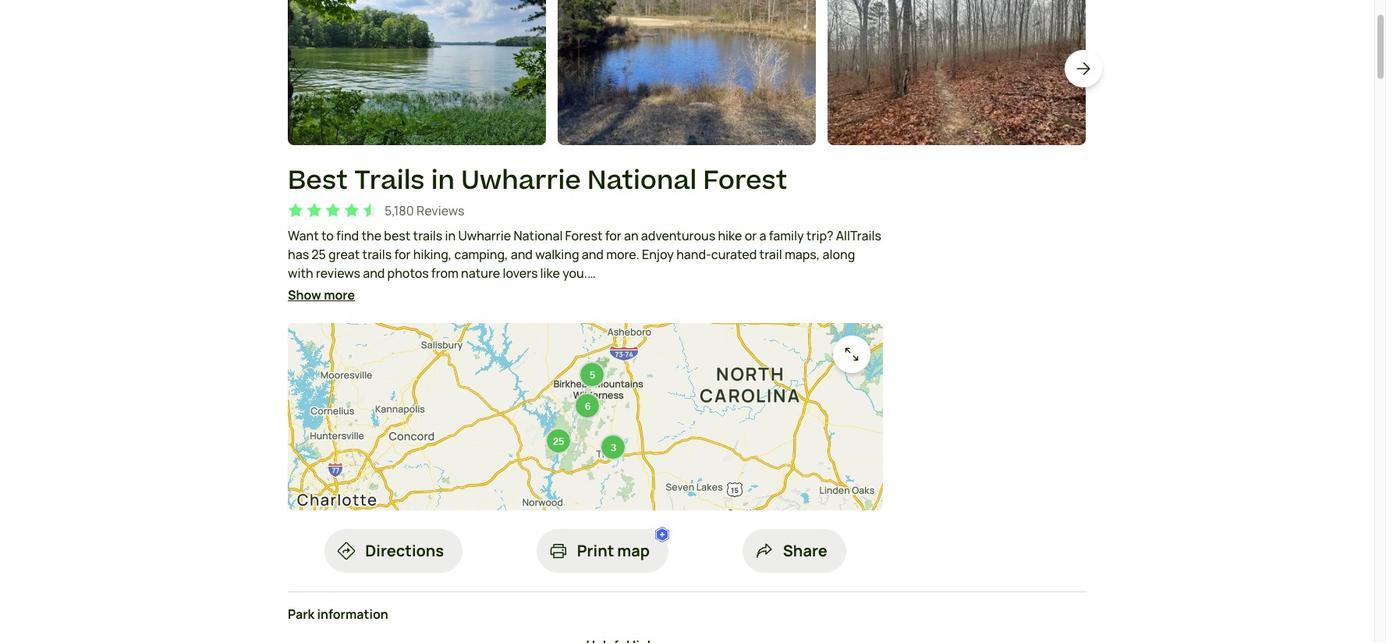 Task type: describe. For each thing, give the bounding box(es) containing it.
next image
[[1075, 60, 1093, 78]]

more
[[324, 286, 355, 303]]

share
[[783, 540, 828, 561]]

share button
[[743, 529, 847, 573]]

print map link
[[537, 529, 669, 573]]

reviews
[[417, 202, 465, 219]]

trails in uwharrie national forest, north carolina, united states 38220592 | alltrails.com image
[[288, 0, 546, 145]]

cookie consent banner dialog
[[19, 569, 1356, 624]]

park information
[[288, 605, 389, 623]]

trails in uwharrie national forest, north carolina, united states 43632953 | alltrails.com image
[[558, 0, 816, 145]]

print map
[[577, 540, 650, 561]]

map of trails in uwharrie national forest, north carolina image
[[288, 323, 884, 510]]

map
[[618, 540, 650, 561]]

best trails in uwharrie national forest
[[288, 162, 788, 200]]

forest
[[704, 162, 788, 200]]

park
[[288, 605, 315, 623]]

5,180
[[385, 202, 414, 219]]

in
[[431, 162, 455, 200]]



Task type: vqa. For each thing, say whether or not it's contained in the screenshot.
"Trails" at the top left of page
yes



Task type: locate. For each thing, give the bounding box(es) containing it.
best
[[288, 162, 348, 200]]

show
[[288, 286, 322, 303]]

directions
[[365, 540, 444, 561]]

dialog
[[0, 0, 1387, 643]]

trails
[[354, 162, 425, 200]]

directions button
[[325, 529, 463, 573]]

national
[[588, 162, 697, 200]]

show more button
[[288, 285, 884, 304]]

5,180 reviews
[[385, 202, 465, 219]]

print
[[577, 540, 614, 561]]

trails in uwharrie national forest, north carolina, united states 56882455 | alltrails.com image
[[828, 0, 1086, 145]]

show more
[[288, 286, 355, 303]]

expand map image
[[843, 345, 862, 363]]

uwharrie
[[461, 162, 581, 200]]

information
[[317, 605, 389, 623]]



